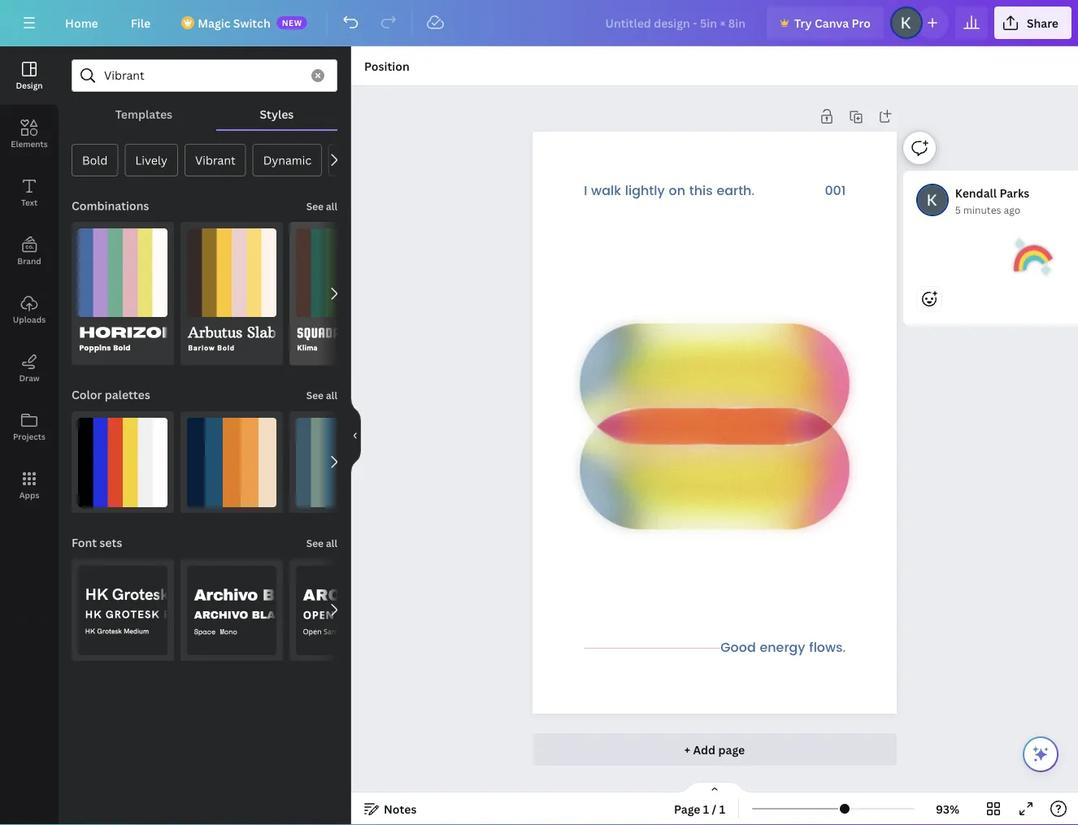 Task type: locate. For each thing, give the bounding box(es) containing it.
2 vertical spatial see
[[306, 537, 324, 550]]

0 horizontal spatial 1
[[703, 801, 709, 817]]

main menu bar
[[0, 0, 1078, 46]]

page
[[674, 801, 701, 817]]

93% button
[[921, 796, 974, 822]]

text
[[21, 197, 38, 208]]

position button
[[358, 53, 416, 79]]

sets
[[100, 535, 122, 551]]

1
[[703, 801, 709, 817], [719, 801, 725, 817]]

2 all from the top
[[326, 389, 337, 402]]

uploads
[[13, 314, 46, 325]]

/
[[712, 801, 717, 817]]

combinations button
[[70, 189, 151, 222]]

i
[[584, 181, 587, 202]]

see
[[306, 200, 324, 213], [306, 389, 324, 402], [306, 537, 324, 550]]

2 see all from the top
[[306, 389, 337, 402]]

+
[[685, 742, 691, 758]]

projects button
[[0, 398, 59, 456]]

1 right /
[[719, 801, 725, 817]]

canva
[[815, 15, 849, 30]]

2 1 from the left
[[719, 801, 725, 817]]

all
[[326, 200, 337, 213], [326, 389, 337, 402], [326, 537, 337, 550]]

all for combinations
[[326, 200, 337, 213]]

0 vertical spatial see all button
[[305, 189, 339, 222]]

walk
[[591, 181, 621, 202]]

brand button
[[0, 222, 59, 281]]

0 vertical spatial see
[[306, 200, 324, 213]]

all for font sets
[[326, 537, 337, 550]]

on
[[669, 181, 685, 202]]

1 left /
[[703, 801, 709, 817]]

templates
[[115, 106, 172, 122]]

see all
[[306, 200, 337, 213], [306, 389, 337, 402], [306, 537, 337, 550]]

1 see all from the top
[[306, 200, 337, 213]]

ago
[[1004, 203, 1021, 216]]

see all for color palettes
[[306, 389, 337, 402]]

0 vertical spatial see all
[[306, 200, 337, 213]]

home
[[65, 15, 98, 30]]

magic switch
[[198, 15, 271, 30]]

vibrant
[[195, 152, 236, 168]]

3 see all button from the top
[[305, 527, 339, 559]]

1 see from the top
[[306, 200, 324, 213]]

93%
[[936, 801, 960, 817]]

notes
[[384, 801, 417, 817]]

1 vertical spatial all
[[326, 389, 337, 402]]

new
[[282, 17, 302, 28]]

3 see from the top
[[306, 537, 324, 550]]

page 1 / 1
[[674, 801, 725, 817]]

1 vertical spatial see all
[[306, 389, 337, 402]]

2 vertical spatial see all button
[[305, 527, 339, 559]]

see for combinations
[[306, 200, 324, 213]]

2 see from the top
[[306, 389, 324, 402]]

2 vertical spatial see all
[[306, 537, 337, 550]]

5
[[955, 203, 961, 216]]

bold button
[[72, 144, 118, 176]]

see for font sets
[[306, 537, 324, 550]]

elements button
[[0, 105, 59, 163]]

1 vertical spatial see all button
[[305, 379, 339, 411]]

1 all from the top
[[326, 200, 337, 213]]

1 see all button from the top
[[305, 189, 339, 222]]

1 horizontal spatial 1
[[719, 801, 725, 817]]

share button
[[994, 7, 1072, 39]]

dynamic button
[[253, 144, 322, 176]]

1 vertical spatial see
[[306, 389, 324, 402]]

good energy flows.
[[721, 638, 846, 659]]

try
[[795, 15, 812, 30]]

combinations
[[72, 198, 149, 213]]

show pages image
[[676, 782, 754, 795]]

apply "milk carton" style image
[[296, 418, 385, 507]]

lightly
[[625, 181, 665, 202]]

apply "new dawn" style image
[[187, 418, 276, 507]]

i walk lightly on this earth.
[[584, 181, 755, 202]]

energy
[[760, 638, 805, 659]]

see for color palettes
[[306, 389, 324, 402]]

elements
[[11, 138, 48, 149]]

+ add page button
[[533, 734, 897, 766]]

see all for font sets
[[306, 537, 337, 550]]

3 see all from the top
[[306, 537, 337, 550]]

see all button for color palettes
[[305, 379, 339, 411]]

good
[[721, 638, 756, 659]]

Search styles search field
[[104, 60, 302, 91]]

3 all from the top
[[326, 537, 337, 550]]

0 vertical spatial all
[[326, 200, 337, 213]]

styles
[[260, 106, 294, 122]]

apps
[[19, 490, 39, 501]]

2 vertical spatial all
[[326, 537, 337, 550]]

lively button
[[125, 144, 178, 176]]

try canva pro button
[[767, 7, 884, 39]]

see all button
[[305, 189, 339, 222], [305, 379, 339, 411], [305, 527, 339, 559]]

2 see all button from the top
[[305, 379, 339, 411]]

+ add page
[[685, 742, 745, 758]]

design button
[[0, 46, 59, 105]]

share
[[1027, 15, 1059, 30]]

hide image
[[350, 397, 361, 475]]



Task type: vqa. For each thing, say whether or not it's contained in the screenshot.
See all related to Combinations
yes



Task type: describe. For each thing, give the bounding box(es) containing it.
design
[[16, 80, 43, 91]]

side panel tab list
[[0, 46, 59, 515]]

palettes
[[105, 387, 150, 403]]

1 1 from the left
[[703, 801, 709, 817]]

parks
[[1000, 185, 1030, 200]]

kendall parks list
[[903, 171, 1078, 377]]

kendall parks 5 minutes ago
[[955, 185, 1030, 216]]

all for color palettes
[[326, 389, 337, 402]]

home link
[[52, 7, 111, 39]]

magic
[[198, 15, 231, 30]]

uploads button
[[0, 281, 59, 339]]

this
[[689, 181, 713, 202]]

projects
[[13, 431, 46, 442]]

file button
[[118, 7, 164, 39]]

see all button for font sets
[[305, 527, 339, 559]]

minutes
[[963, 203, 1001, 216]]

draw button
[[0, 339, 59, 398]]

see all for combinations
[[306, 200, 337, 213]]

draw
[[19, 372, 40, 383]]

font sets button
[[70, 527, 124, 559]]

styles button
[[216, 98, 337, 129]]

color palettes
[[72, 387, 150, 403]]

001
[[825, 181, 846, 202]]

page
[[718, 742, 745, 758]]

vibrant button
[[185, 144, 246, 176]]

canva assistant image
[[1031, 745, 1051, 764]]

kendall
[[955, 185, 997, 200]]

color palettes button
[[70, 379, 152, 411]]

bold
[[82, 152, 108, 168]]

notes button
[[358, 796, 423, 822]]

brand
[[17, 255, 41, 266]]

text button
[[0, 163, 59, 222]]

Design title text field
[[592, 7, 760, 39]]

font
[[72, 535, 97, 551]]

expressing gratitude image
[[1014, 237, 1053, 276]]

file
[[131, 15, 151, 30]]

pro
[[852, 15, 871, 30]]

try canva pro
[[795, 15, 871, 30]]

dynamic
[[263, 152, 312, 168]]

flows.
[[809, 638, 846, 659]]

templates button
[[72, 98, 216, 129]]

see all button for combinations
[[305, 189, 339, 222]]

apps button
[[0, 456, 59, 515]]

color
[[72, 387, 102, 403]]

add
[[693, 742, 716, 758]]

apply "call to action" style image
[[78, 418, 168, 507]]

font sets
[[72, 535, 122, 551]]

earth.
[[717, 181, 755, 202]]

position
[[364, 58, 410, 74]]

switch
[[233, 15, 271, 30]]

lively
[[135, 152, 168, 168]]



